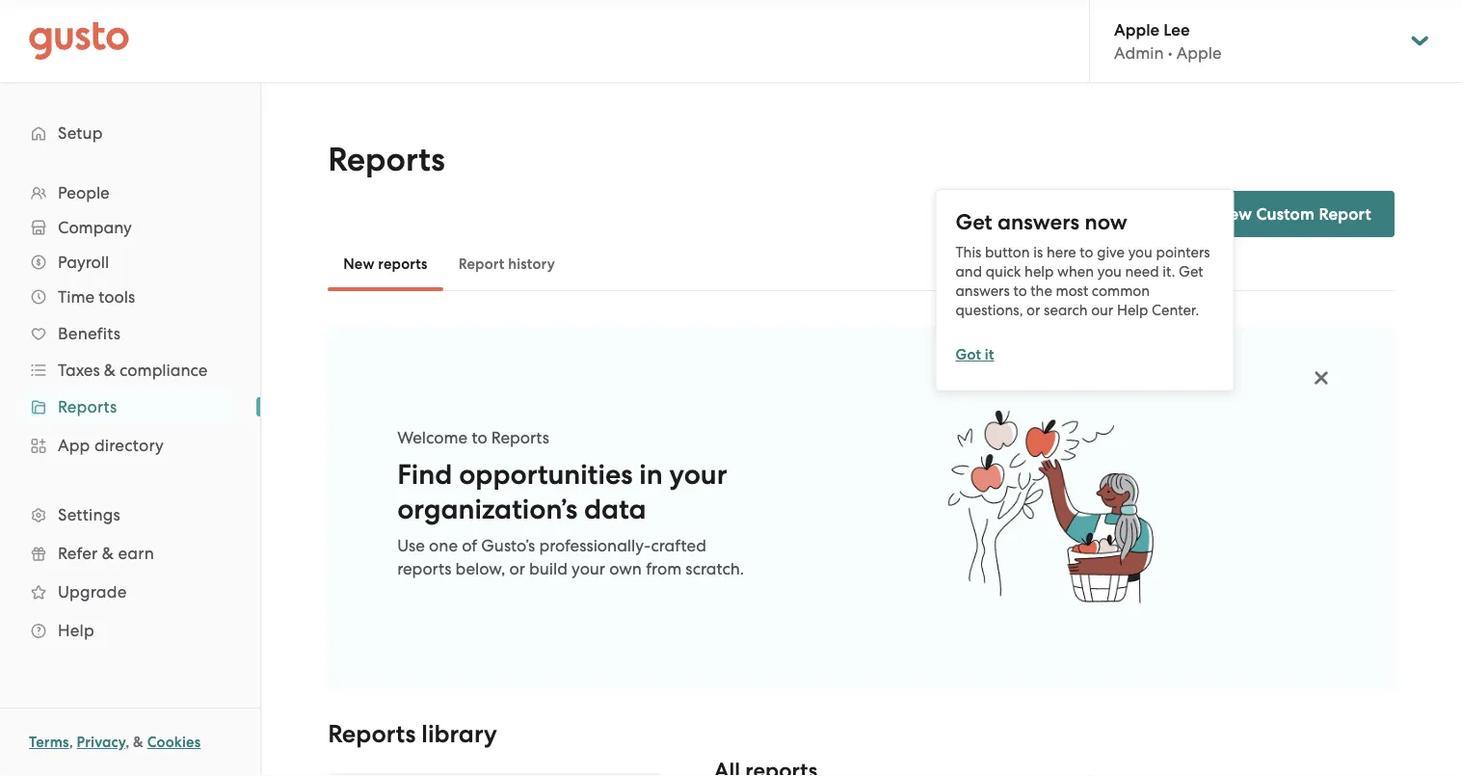 Task type: locate. For each thing, give the bounding box(es) containing it.
reports inside use one of gusto's professionally-crafted reports below, or build your own from scratch.
[[397, 559, 452, 579]]

2 , from the left
[[126, 734, 130, 751]]

report right custom
[[1319, 204, 1372, 224]]

directory
[[94, 436, 164, 455]]

help
[[1025, 263, 1054, 280]]

0 horizontal spatial help
[[58, 621, 94, 640]]

help down common
[[1117, 302, 1149, 318]]

the
[[1031, 282, 1053, 299]]

common
[[1092, 282, 1150, 299]]

this
[[956, 244, 982, 261]]

your inside use one of gusto's professionally-crafted reports below, or build your own from scratch.
[[572, 559, 606, 579]]

•
[[1168, 43, 1173, 62]]

reports inside list
[[58, 397, 117, 417]]

your
[[670, 458, 727, 491], [572, 559, 606, 579]]

, left cookies button
[[126, 734, 130, 751]]

app directory
[[58, 436, 164, 455]]

0 vertical spatial or
[[1027, 302, 1041, 318]]

0 vertical spatial report
[[1319, 204, 1372, 224]]

faqs button
[[1085, 203, 1148, 226]]

apple up admin
[[1115, 20, 1160, 39]]

0 vertical spatial get
[[956, 209, 993, 235]]

below,
[[456, 559, 506, 579]]

answers up questions,
[[956, 282, 1010, 299]]

when
[[1058, 263, 1094, 280]]

1 , from the left
[[69, 734, 73, 751]]

you
[[1129, 244, 1153, 261], [1098, 263, 1122, 280]]

1 horizontal spatial report
[[1319, 204, 1372, 224]]

1 vertical spatial answers
[[956, 282, 1010, 299]]

0 vertical spatial you
[[1129, 244, 1153, 261]]

apple right •
[[1177, 43, 1222, 62]]

you down give
[[1098, 263, 1122, 280]]

here
[[1047, 244, 1077, 261]]

get
[[956, 209, 993, 235], [1179, 263, 1204, 280]]

0 vertical spatial new
[[1217, 204, 1253, 224]]

& inside dropdown button
[[104, 361, 116, 380]]

1 horizontal spatial help
[[1117, 302, 1149, 318]]

0 horizontal spatial new
[[343, 256, 375, 273]]

library
[[422, 720, 497, 749]]

to up when at the top of the page
[[1080, 244, 1094, 261]]

get down pointers at the right
[[1179, 263, 1204, 280]]

taxes & compliance
[[58, 361, 208, 380]]

time
[[58, 287, 95, 307]]

scratch.
[[686, 559, 744, 579]]

help down upgrade
[[58, 621, 94, 640]]

& left cookies button
[[133, 734, 144, 751]]

to left the
[[1014, 282, 1027, 299]]

answers
[[998, 209, 1080, 235], [956, 282, 1010, 299]]

1 horizontal spatial your
[[670, 458, 727, 491]]

or down the
[[1027, 302, 1041, 318]]

or down gusto's
[[510, 559, 525, 579]]

answers up is
[[998, 209, 1080, 235]]

to
[[1080, 244, 1094, 261], [1014, 282, 1027, 299], [472, 428, 487, 447]]

0 horizontal spatial report
[[459, 256, 505, 273]]

0 horizontal spatial apple
[[1115, 20, 1160, 39]]

new for new custom report
[[1217, 204, 1253, 224]]

organization's
[[397, 493, 578, 525]]

welcome to reports
[[397, 428, 549, 447]]

2 vertical spatial &
[[133, 734, 144, 751]]

report left history in the left top of the page
[[459, 256, 505, 273]]

taxes & compliance button
[[19, 353, 241, 388]]

0 vertical spatial help
[[1117, 302, 1149, 318]]

settings link
[[19, 498, 241, 532]]

new reports
[[343, 256, 428, 273]]

get up this on the top of page
[[956, 209, 993, 235]]

crafted
[[651, 536, 707, 555]]

gusto's
[[481, 536, 535, 555]]

report
[[1319, 204, 1372, 224], [459, 256, 505, 273]]

apple
[[1115, 20, 1160, 39], [1177, 43, 1222, 62]]

1 horizontal spatial to
[[1014, 282, 1027, 299]]

your down professionally- at left bottom
[[572, 559, 606, 579]]

professionally-
[[539, 536, 651, 555]]

1 horizontal spatial get
[[1179, 263, 1204, 280]]

1 horizontal spatial or
[[1027, 302, 1041, 318]]

1 vertical spatial your
[[572, 559, 606, 579]]

need
[[1126, 263, 1160, 280]]

1 vertical spatial new
[[343, 256, 375, 273]]

1 horizontal spatial new
[[1217, 204, 1253, 224]]

,
[[69, 734, 73, 751], [126, 734, 130, 751]]

benefits
[[58, 324, 121, 343]]

you up need in the top of the page
[[1129, 244, 1153, 261]]

to right welcome
[[472, 428, 487, 447]]

1 vertical spatial &
[[102, 544, 114, 563]]

, left privacy
[[69, 734, 73, 751]]

& left earn
[[102, 544, 114, 563]]

0 vertical spatial your
[[670, 458, 727, 491]]

1 vertical spatial or
[[510, 559, 525, 579]]

0 vertical spatial &
[[104, 361, 116, 380]]

pointers
[[1157, 244, 1211, 261]]

0 horizontal spatial get
[[956, 209, 993, 235]]

your right in
[[670, 458, 727, 491]]

report inside button
[[459, 256, 505, 273]]

0 horizontal spatial ,
[[69, 734, 73, 751]]

help inside get answers now this button is here to give you pointers and quick help when you need it. get answers to the most common questions, or search our help center.
[[1117, 302, 1149, 318]]

1 vertical spatial reports
[[397, 559, 452, 579]]

& right "taxes"
[[104, 361, 116, 380]]

0 vertical spatial reports
[[378, 256, 428, 273]]

reports
[[378, 256, 428, 273], [397, 559, 452, 579]]

1 vertical spatial apple
[[1177, 43, 1222, 62]]

time tools
[[58, 287, 135, 307]]

1 vertical spatial help
[[58, 621, 94, 640]]

list
[[0, 175, 260, 650]]

one
[[429, 536, 458, 555]]

1 horizontal spatial ,
[[126, 734, 130, 751]]

1 vertical spatial to
[[1014, 282, 1027, 299]]

from
[[646, 559, 682, 579]]

&
[[104, 361, 116, 380], [102, 544, 114, 563], [133, 734, 144, 751]]

reports link
[[19, 390, 241, 424]]

search
[[1044, 302, 1088, 318]]

earn
[[118, 544, 154, 563]]

or inside get answers now this button is here to give you pointers and quick help when you need it. get answers to the most common questions, or search our help center.
[[1027, 302, 1041, 318]]

1 horizontal spatial you
[[1129, 244, 1153, 261]]

0 horizontal spatial you
[[1098, 263, 1122, 280]]

2 horizontal spatial to
[[1080, 244, 1094, 261]]

list containing people
[[0, 175, 260, 650]]

compliance
[[120, 361, 208, 380]]

new for new reports
[[343, 256, 375, 273]]

gusto navigation element
[[0, 83, 260, 681]]

2 vertical spatial to
[[472, 428, 487, 447]]

1 horizontal spatial apple
[[1177, 43, 1222, 62]]

in
[[640, 458, 663, 491]]

0 horizontal spatial or
[[510, 559, 525, 579]]

1 vertical spatial you
[[1098, 263, 1122, 280]]

1 vertical spatial report
[[459, 256, 505, 273]]

new inside button
[[343, 256, 375, 273]]

0 horizontal spatial your
[[572, 559, 606, 579]]



Task type: describe. For each thing, give the bounding box(es) containing it.
report history
[[459, 256, 555, 273]]

0 horizontal spatial to
[[472, 428, 487, 447]]

got
[[956, 346, 982, 363]]

apple lee admin • apple
[[1115, 20, 1222, 62]]

is
[[1034, 244, 1043, 261]]

benefits link
[[19, 316, 241, 351]]

opportunities
[[459, 458, 633, 491]]

refer & earn
[[58, 544, 154, 563]]

people button
[[19, 175, 241, 210]]

refer & earn link
[[19, 536, 241, 571]]

1 vertical spatial get
[[1179, 263, 1204, 280]]

our
[[1092, 302, 1114, 318]]

it.
[[1163, 263, 1176, 280]]

setup
[[58, 123, 103, 143]]

find opportunities in your organization's data
[[397, 458, 727, 525]]

reports inside 'new reports' button
[[378, 256, 428, 273]]

privacy
[[77, 734, 126, 751]]

0 vertical spatial answers
[[998, 209, 1080, 235]]

setup link
[[19, 116, 241, 150]]

of
[[462, 536, 477, 555]]

it
[[985, 346, 995, 363]]

& for earn
[[102, 544, 114, 563]]

new custom report link
[[1171, 191, 1395, 237]]

quick
[[986, 263, 1021, 280]]

app directory link
[[19, 428, 241, 463]]

app
[[58, 436, 90, 455]]

reports library
[[328, 720, 497, 749]]

taxes
[[58, 361, 100, 380]]

use one of gusto's professionally-crafted reports below, or build your own from scratch.
[[397, 536, 744, 579]]

your inside find opportunities in your organization's data
[[670, 458, 727, 491]]

terms , privacy , & cookies
[[29, 734, 201, 751]]

questions,
[[956, 302, 1023, 318]]

cookies
[[147, 734, 201, 751]]

get answers now this button is here to give you pointers and quick help when you need it. get answers to the most common questions, or search our help center.
[[956, 209, 1211, 318]]

history
[[508, 256, 555, 273]]

custom
[[1257, 204, 1315, 224]]

0 vertical spatial apple
[[1115, 20, 1160, 39]]

new reports button
[[328, 241, 443, 287]]

or inside use one of gusto's professionally-crafted reports below, or build your own from scratch.
[[510, 559, 525, 579]]

settings
[[58, 505, 120, 525]]

lee
[[1164, 20, 1190, 39]]

build
[[529, 559, 568, 579]]

payroll
[[58, 253, 109, 272]]

data
[[584, 493, 647, 525]]

admin
[[1115, 43, 1164, 62]]

0 vertical spatial to
[[1080, 244, 1094, 261]]

refer
[[58, 544, 98, 563]]

report history button
[[443, 241, 571, 287]]

privacy link
[[77, 734, 126, 751]]

help link
[[19, 613, 241, 648]]

people
[[58, 183, 110, 202]]

find
[[397, 458, 452, 491]]

most
[[1056, 282, 1089, 299]]

time tools button
[[19, 280, 241, 314]]

new custom report
[[1217, 204, 1372, 224]]

company button
[[19, 210, 241, 245]]

center.
[[1152, 302, 1200, 318]]

got it button
[[956, 343, 995, 366]]

own
[[610, 559, 642, 579]]

faqs
[[1108, 204, 1148, 224]]

company
[[58, 218, 132, 237]]

button
[[985, 244, 1030, 261]]

payroll button
[[19, 245, 241, 280]]

terms link
[[29, 734, 69, 751]]

welcome
[[397, 428, 468, 447]]

help inside gusto navigation element
[[58, 621, 94, 640]]

got it
[[956, 346, 995, 363]]

home image
[[29, 22, 129, 60]]

give
[[1097, 244, 1125, 261]]

upgrade
[[58, 582, 127, 602]]

terms
[[29, 734, 69, 751]]

now
[[1085, 209, 1128, 235]]

upgrade link
[[19, 575, 241, 609]]

cookies button
[[147, 731, 201, 754]]

& for compliance
[[104, 361, 116, 380]]

tools
[[99, 287, 135, 307]]

use
[[397, 536, 425, 555]]

reports tab list
[[328, 237, 1395, 291]]

and
[[956, 263, 983, 280]]



Task type: vqa. For each thing, say whether or not it's contained in the screenshot.
'Org'
no



